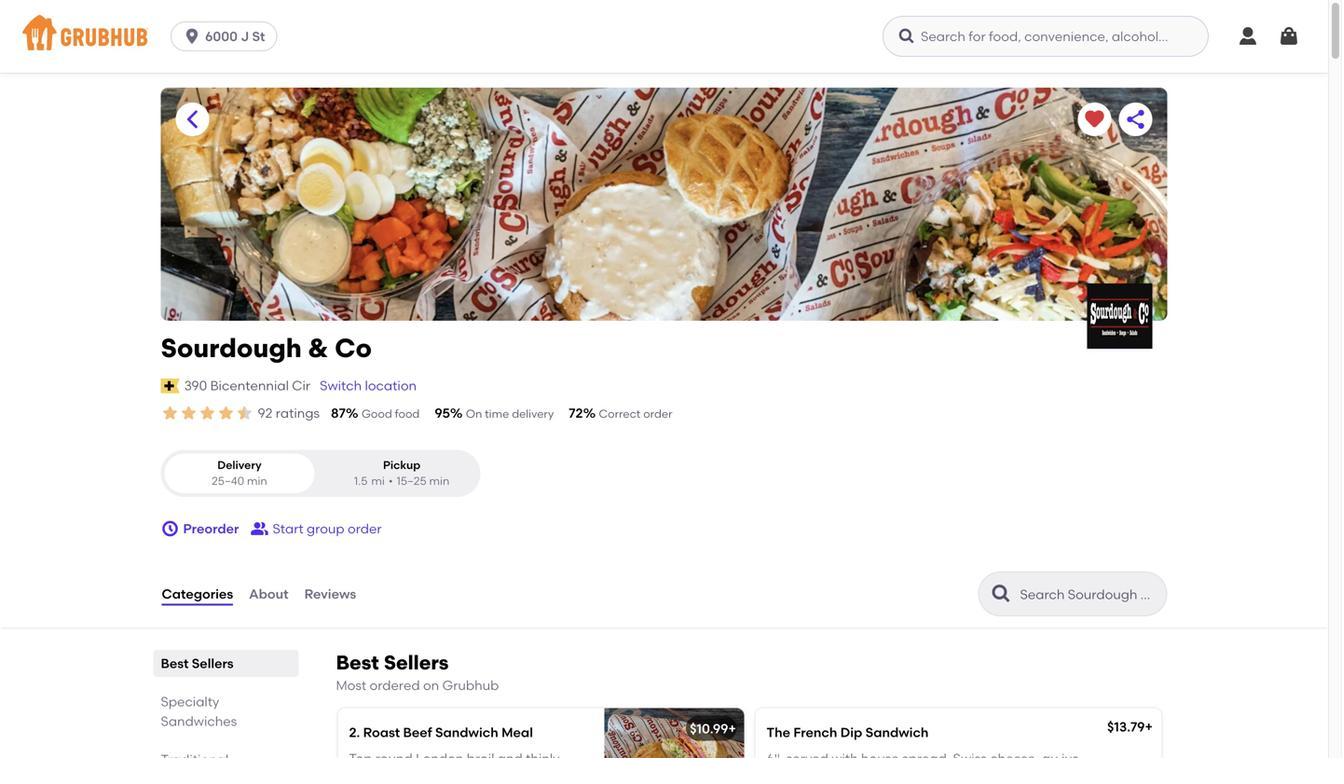 Task type: describe. For each thing, give the bounding box(es) containing it.
&
[[308, 332, 329, 364]]

food
[[395, 407, 420, 421]]

grubhub
[[443, 678, 499, 693]]

•
[[389, 474, 393, 488]]

on
[[423, 678, 439, 693]]

bicentennial
[[210, 378, 289, 394]]

2.
[[349, 724, 360, 740]]

beef
[[403, 724, 432, 740]]

best sellers most ordered on grubhub
[[336, 651, 499, 693]]

+ for $13.79 +
[[1146, 719, 1153, 735]]

15–25
[[397, 474, 427, 488]]

390 bicentennial cir
[[184, 378, 311, 394]]

switch
[[320, 378, 362, 394]]

group
[[307, 521, 345, 537]]

pickup
[[383, 458, 421, 472]]

6000 j st button
[[171, 21, 285, 51]]

people icon image
[[250, 520, 269, 538]]

min inside delivery 25–40 min
[[247, 474, 267, 488]]

best for best sellers most ordered on grubhub
[[336, 651, 379, 675]]

preorder button
[[161, 512, 239, 546]]

good food
[[362, 407, 420, 421]]

saved restaurant button
[[1079, 103, 1112, 136]]

about button
[[248, 561, 290, 628]]

search icon image
[[991, 583, 1013, 605]]

2. roast beef sandwich meal
[[349, 724, 533, 740]]

st
[[252, 28, 265, 44]]

mi
[[372, 474, 385, 488]]

categories button
[[161, 561, 234, 628]]

delivery 25–40 min
[[212, 458, 267, 488]]

correct
[[599, 407, 641, 421]]

Search Sourdough & Co  search field
[[1019, 586, 1162, 603]]

the french dip sandwich
[[767, 724, 929, 740]]

0 vertical spatial order
[[644, 407, 673, 421]]

sandwich for beef
[[435, 724, 499, 740]]

on
[[466, 407, 482, 421]]

sandwiches
[[161, 713, 237, 729]]

87
[[331, 405, 346, 421]]

cir
[[292, 378, 311, 394]]

best sellers
[[161, 656, 234, 672]]

start group order button
[[250, 512, 382, 546]]

sellers for best sellers most ordered on grubhub
[[384, 651, 449, 675]]

delivery
[[512, 407, 554, 421]]

Search for food, convenience, alcohol... search field
[[883, 16, 1210, 57]]

preorder
[[183, 521, 239, 537]]



Task type: vqa. For each thing, say whether or not it's contained in the screenshot.
the 6000
yes



Task type: locate. For each thing, give the bounding box(es) containing it.
2 horizontal spatial svg image
[[1279, 25, 1301, 48]]

1.5
[[354, 474, 368, 488]]

0 horizontal spatial order
[[348, 521, 382, 537]]

min inside pickup 1.5 mi • 15–25 min
[[429, 474, 450, 488]]

about
[[249, 586, 289, 602]]

0 horizontal spatial svg image
[[161, 520, 180, 538]]

6000 j st
[[205, 28, 265, 44]]

specialty sandwiches
[[161, 694, 237, 729]]

best up most in the left of the page
[[336, 651, 379, 675]]

co
[[335, 332, 372, 364]]

1 horizontal spatial order
[[644, 407, 673, 421]]

2 sandwich from the left
[[866, 724, 929, 740]]

ratings
[[276, 405, 320, 421]]

2 svg image from the left
[[898, 27, 917, 46]]

french
[[794, 724, 838, 740]]

ordered
[[370, 678, 420, 693]]

svg image inside preorder button
[[161, 520, 180, 538]]

j
[[241, 28, 249, 44]]

1 min from the left
[[247, 474, 267, 488]]

0 horizontal spatial best
[[161, 656, 189, 672]]

sandwich down grubhub
[[435, 724, 499, 740]]

order right correct on the bottom left of page
[[644, 407, 673, 421]]

specialty
[[161, 694, 220, 710]]

1 svg image from the left
[[183, 27, 202, 46]]

390
[[184, 378, 207, 394]]

order inside button
[[348, 521, 382, 537]]

1 horizontal spatial sandwich
[[866, 724, 929, 740]]

sourdough & co  logo image
[[1088, 283, 1153, 349]]

0 horizontal spatial min
[[247, 474, 267, 488]]

order right group
[[348, 521, 382, 537]]

sandwich for dip
[[866, 724, 929, 740]]

dip
[[841, 724, 863, 740]]

sellers
[[384, 651, 449, 675], [192, 656, 234, 672]]

$10.99
[[690, 721, 729, 737]]

order
[[644, 407, 673, 421], [348, 521, 382, 537]]

95
[[435, 405, 450, 421]]

1 horizontal spatial min
[[429, 474, 450, 488]]

location
[[365, 378, 417, 394]]

on time delivery
[[466, 407, 554, 421]]

saved restaurant image
[[1084, 108, 1106, 131]]

best for best sellers
[[161, 656, 189, 672]]

0 horizontal spatial sandwich
[[435, 724, 499, 740]]

1 horizontal spatial svg image
[[1238, 25, 1260, 48]]

svg image inside 6000 j st button
[[183, 27, 202, 46]]

92 ratings
[[258, 405, 320, 421]]

sellers inside best sellers most ordered on grubhub
[[384, 651, 449, 675]]

star icon image
[[161, 404, 180, 422], [180, 404, 198, 422], [198, 404, 217, 422], [217, 404, 235, 422], [235, 404, 254, 422], [235, 404, 254, 422]]

best
[[336, 651, 379, 675], [161, 656, 189, 672]]

min
[[247, 474, 267, 488], [429, 474, 450, 488]]

switch location
[[320, 378, 417, 394]]

0 horizontal spatial sellers
[[192, 656, 234, 672]]

start group order
[[273, 521, 382, 537]]

$10.99 +
[[690, 721, 737, 737]]

1 horizontal spatial best
[[336, 651, 379, 675]]

the
[[767, 724, 791, 740]]

$13.79
[[1108, 719, 1146, 735]]

0 horizontal spatial +
[[729, 721, 737, 737]]

sellers up specialty
[[192, 656, 234, 672]]

1 horizontal spatial svg image
[[898, 27, 917, 46]]

sellers for best sellers
[[192, 656, 234, 672]]

subscription pass image
[[161, 378, 180, 393]]

good
[[362, 407, 392, 421]]

sourdough
[[161, 332, 302, 364]]

2. roast beef sandwich meal image
[[605, 708, 745, 758]]

1 vertical spatial order
[[348, 521, 382, 537]]

pickup 1.5 mi • 15–25 min
[[354, 458, 450, 488]]

roast
[[363, 724, 400, 740]]

+ for $10.99 +
[[729, 721, 737, 737]]

caret left icon image
[[181, 108, 204, 131]]

2 min from the left
[[429, 474, 450, 488]]

25–40
[[212, 474, 244, 488]]

+
[[1146, 719, 1153, 735], [729, 721, 737, 737]]

delivery
[[217, 458, 262, 472]]

$13.79 +
[[1108, 719, 1153, 735]]

best inside best sellers most ordered on grubhub
[[336, 651, 379, 675]]

start
[[273, 521, 304, 537]]

main navigation navigation
[[0, 0, 1329, 73]]

time
[[485, 407, 509, 421]]

min down 'delivery'
[[247, 474, 267, 488]]

0 horizontal spatial svg image
[[183, 27, 202, 46]]

1 horizontal spatial +
[[1146, 719, 1153, 735]]

sourdough & co
[[161, 332, 372, 364]]

1 sandwich from the left
[[435, 724, 499, 740]]

meal
[[502, 724, 533, 740]]

svg image
[[183, 27, 202, 46], [898, 27, 917, 46]]

6000
[[205, 28, 238, 44]]

option group
[[161, 450, 481, 497]]

svg image
[[1238, 25, 1260, 48], [1279, 25, 1301, 48], [161, 520, 180, 538]]

share icon image
[[1125, 108, 1148, 131]]

most
[[336, 678, 367, 693]]

switch location button
[[319, 376, 418, 396]]

categories
[[162, 586, 233, 602]]

1 horizontal spatial sellers
[[384, 651, 449, 675]]

92
[[258, 405, 273, 421]]

option group containing delivery 25–40 min
[[161, 450, 481, 497]]

best up specialty
[[161, 656, 189, 672]]

72
[[569, 405, 583, 421]]

390 bicentennial cir button
[[183, 376, 312, 396]]

correct order
[[599, 407, 673, 421]]

reviews
[[305, 586, 356, 602]]

sandwich
[[435, 724, 499, 740], [866, 724, 929, 740]]

reviews button
[[304, 561, 357, 628]]

sandwich right dip
[[866, 724, 929, 740]]

min right 15–25
[[429, 474, 450, 488]]

sellers up on
[[384, 651, 449, 675]]



